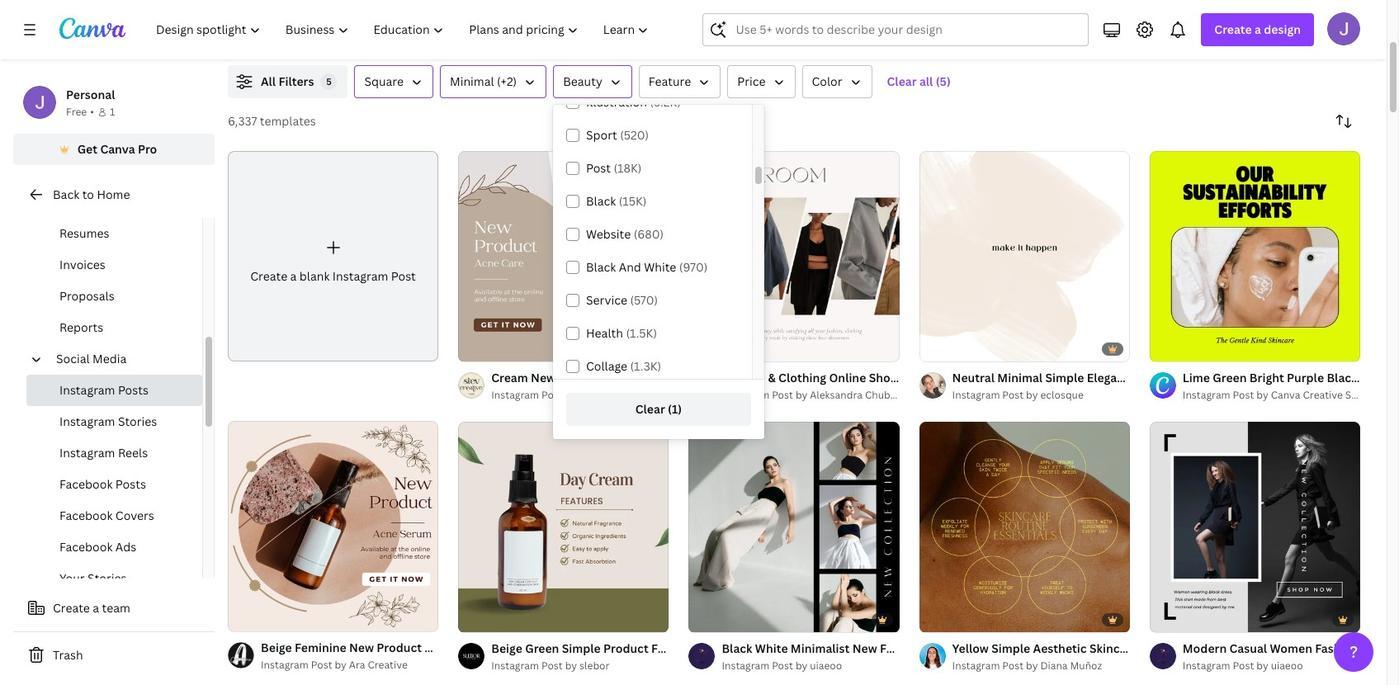 Task type: describe. For each thing, give the bounding box(es) containing it.
fashion & clothing online shop showroom instagram post image
[[689, 151, 899, 362]]

(680)
[[634, 226, 664, 242]]

proposals
[[59, 288, 114, 304]]

blank
[[299, 268, 330, 284]]

6,337
[[228, 113, 257, 129]]

slebor
[[579, 659, 610, 673]]

(5.2k)
[[650, 94, 681, 110]]

fashion inside modern casual women fashion collect instagram post by uiaeoo
[[1315, 641, 1359, 657]]

a for blank
[[290, 268, 297, 284]]

instagram post by diana muñoz
[[952, 659, 1102, 673]]

product inside cream new product acne care instagram post instagram post by stevcreative
[[558, 370, 603, 386]]

feature inside beige green simple product feature instagram posts instagram post by slebor
[[651, 641, 694, 657]]

reports
[[59, 319, 103, 335]]

illustration
[[586, 94, 647, 110]]

reels
[[118, 445, 148, 461]]

instagram reels
[[59, 445, 148, 461]]

service
[[586, 292, 627, 308]]

lime green bright purple black minimal bright transparency inclusive skincare multipage instagram post image
[[1150, 151, 1360, 362]]

(18k)
[[614, 160, 642, 176]]

free •
[[66, 105, 94, 119]]

instagram post by slebor link
[[491, 658, 669, 675]]

your stories link
[[26, 563, 202, 594]]

get canva pro button
[[13, 134, 215, 165]]

trash
[[53, 647, 83, 663]]

instagram post by eclosque link
[[952, 387, 1130, 404]]

back
[[53, 187, 79, 202]]

color
[[812, 73, 842, 89]]

post inside beige green simple product feature instagram posts instagram post by slebor
[[541, 659, 563, 673]]

create for create a design
[[1214, 21, 1252, 37]]

health (1.5k)
[[586, 325, 657, 341]]

muñoz
[[1070, 659, 1102, 673]]

instagram post by aleksandra chubar link
[[722, 387, 900, 404]]

shop
[[869, 370, 898, 386]]

posts for facebook posts
[[115, 476, 146, 492]]

by inside fashion & clothing online shop showroom instagram post instagram post by aleksandra chubar
[[796, 388, 807, 402]]

fashion inside fashion & clothing online shop showroom instagram post instagram post by aleksandra chubar
[[722, 370, 765, 386]]

minimal inside neutral minimal simple elegant quote instagram post instagram post by eclosque
[[997, 370, 1043, 386]]

create for create a team
[[53, 600, 90, 616]]

stories for your stories
[[88, 570, 127, 586]]

post inside modern casual women fashion collect instagram post by uiaeoo
[[1233, 659, 1254, 673]]

posts for instagram posts
[[118, 382, 149, 398]]

clear (1) button
[[566, 393, 751, 426]]

facebook for facebook posts
[[59, 476, 113, 492]]

team
[[102, 600, 130, 616]]

(970)
[[679, 259, 708, 275]]

simple for green
[[562, 641, 601, 657]]

1 of 3
[[1161, 342, 1185, 354]]

get canva pro
[[77, 141, 157, 157]]

(5)
[[936, 73, 951, 89]]

&
[[768, 370, 776, 386]]

beige feminine new product serum instagram post instagram post by ara creative
[[261, 640, 548, 672]]

health
[[586, 325, 623, 341]]

instagram stories
[[59, 414, 157, 429]]

(520)
[[620, 127, 649, 143]]

acne
[[606, 370, 635, 386]]

media
[[92, 351, 127, 366]]

create a design button
[[1201, 13, 1314, 46]]

facebook covers link
[[26, 500, 202, 532]]

cream new product acne care instagram post instagram post by stevcreative
[[491, 370, 750, 402]]

5 filter options selected element
[[321, 73, 337, 90]]

elegant
[[1087, 370, 1129, 386]]

your stories
[[59, 570, 127, 586]]

stories for instagram stories
[[118, 414, 157, 429]]

clear (1)
[[635, 401, 682, 417]]

create a blank instagram post
[[250, 268, 416, 284]]

minimal (+2)
[[450, 73, 517, 89]]

(1)
[[668, 401, 682, 417]]

free
[[66, 105, 87, 119]]

cream new product acne care instagram post link
[[491, 369, 750, 387]]

neutral minimal simple elegant quote instagram post image
[[919, 151, 1130, 362]]

diana
[[1040, 659, 1068, 673]]

1 horizontal spatial creative
[[1303, 388, 1343, 402]]

invoices
[[59, 257, 106, 272]]

1 uiaeoo from the left
[[810, 659, 842, 673]]

website (680)
[[586, 226, 664, 242]]

beige green simple product feature instagram posts image
[[458, 422, 669, 633]]

all filters
[[261, 73, 314, 89]]

beauty
[[563, 73, 602, 89]]

square
[[364, 73, 404, 89]]

neutral
[[952, 370, 995, 386]]

(+2)
[[497, 73, 517, 89]]

beauty button
[[553, 65, 632, 98]]

clear for clear (1)
[[635, 401, 665, 417]]

beige for beige green simple product feature instagram posts
[[491, 641, 522, 657]]

resumes link
[[26, 218, 202, 249]]

clear all (5)
[[887, 73, 951, 89]]

a for design
[[1255, 21, 1261, 37]]

(1.5k)
[[626, 325, 657, 341]]

new inside cream new product acne care instagram post instagram post by stevcreative
[[531, 370, 556, 386]]

uiaeoo inside modern casual women fashion collect instagram post by uiaeoo
[[1271, 659, 1303, 673]]

sport (520)
[[586, 127, 649, 143]]

Sort by button
[[1327, 105, 1360, 138]]

simple for minimal
[[1045, 370, 1084, 386]]

creative inside beige feminine new product serum instagram post instagram post by ara creative
[[368, 658, 408, 672]]

green
[[525, 641, 559, 657]]

instagram post by ara creative link
[[261, 657, 438, 674]]

by inside cream new product acne care instagram post instagram post by stevcreative
[[565, 388, 577, 402]]

new inside beige feminine new product serum instagram post instagram post by ara creative
[[349, 640, 374, 656]]

facebook ads
[[59, 539, 136, 555]]

black for black
[[586, 193, 616, 209]]

instagram posts
[[59, 382, 149, 398]]

proposals link
[[26, 281, 202, 312]]

modern casual women fashion collection - instagram post image
[[1150, 422, 1360, 633]]

cream
[[491, 370, 528, 386]]

pro
[[138, 141, 157, 157]]

create for create a blank instagram post
[[250, 268, 287, 284]]

fashion & clothing online shop showroom instagram post instagram post by aleksandra chubar
[[722, 370, 1048, 402]]

collect
[[1361, 641, 1399, 657]]

instagram post by stevcreative link
[[491, 387, 669, 404]]

6,337 templates
[[228, 113, 316, 129]]

white
[[644, 259, 676, 275]]

facebook for facebook ads
[[59, 539, 113, 555]]

aleksandra
[[810, 388, 863, 402]]

create a blank instagram post link
[[228, 151, 438, 362]]

by inside beige green simple product feature instagram posts instagram post by slebor
[[565, 659, 577, 673]]



Task type: vqa. For each thing, say whether or not it's contained in the screenshot.
content
no



Task type: locate. For each thing, give the bounding box(es) containing it.
2 facebook from the top
[[59, 508, 113, 523]]

Search search field
[[736, 14, 1078, 45]]

black and white (970)
[[586, 259, 708, 275]]

0 horizontal spatial simple
[[562, 641, 601, 657]]

0 vertical spatial clear
[[887, 73, 917, 89]]

beige inside beige feminine new product serum instagram post instagram post by ara creative
[[261, 640, 292, 656]]

create a team button
[[13, 592, 215, 625]]

canva left pro
[[100, 141, 135, 157]]

sport
[[586, 127, 617, 143]]

creative
[[1303, 388, 1343, 402], [368, 658, 408, 672]]

posts inside beige green simple product feature instagram posts instagram post by slebor
[[756, 641, 787, 657]]

beige
[[261, 640, 292, 656], [491, 641, 522, 657]]

2 black from the top
[[586, 259, 616, 275]]

neutral minimal simple elegant quote instagram post instagram post by eclosque
[[952, 370, 1253, 402]]

0 vertical spatial create
[[1214, 21, 1252, 37]]

1 instagram post by uiaeoo link from the left
[[722, 658, 899, 675]]

price button
[[727, 65, 795, 98]]

templates
[[260, 113, 316, 129]]

product inside beige feminine new product serum instagram post instagram post by ara creative
[[377, 640, 422, 656]]

back to home
[[53, 187, 130, 202]]

beige for beige feminine new product serum instagram post
[[261, 640, 292, 656]]

a
[[1255, 21, 1261, 37], [290, 268, 297, 284], [93, 600, 99, 616]]

home
[[97, 187, 130, 202]]

0 vertical spatial minimal
[[450, 73, 494, 89]]

modern
[[1183, 641, 1227, 657]]

1 vertical spatial stories
[[88, 570, 127, 586]]

product
[[558, 370, 603, 386], [377, 640, 422, 656], [603, 641, 649, 657]]

posts down social media 'link'
[[118, 382, 149, 398]]

0 vertical spatial creative
[[1303, 388, 1343, 402]]

social
[[56, 351, 90, 366]]

all
[[261, 73, 276, 89]]

care
[[637, 370, 663, 386]]

reports link
[[26, 312, 202, 343]]

yellow simple aesthetic skincare tips infographic instagram post image
[[919, 422, 1130, 633]]

showroom
[[901, 370, 961, 386]]

1 vertical spatial posts
[[115, 476, 146, 492]]

1 left the of on the right of page
[[1161, 342, 1166, 354]]

by inside neutral minimal simple elegant quote instagram post instagram post by eclosque
[[1026, 388, 1038, 402]]

ara
[[349, 658, 365, 672]]

canva left studio
[[1271, 388, 1300, 402]]

design
[[1264, 21, 1301, 37]]

2 vertical spatial posts
[[756, 641, 787, 657]]

fashion left collect
[[1315, 641, 1359, 657]]

instagram reels link
[[26, 437, 202, 469]]

1 vertical spatial clear
[[635, 401, 665, 417]]

facebook up facebook ads in the left bottom of the page
[[59, 508, 113, 523]]

1 right •
[[110, 105, 115, 119]]

chubar
[[865, 388, 900, 402]]

1 vertical spatial a
[[290, 268, 297, 284]]

black left (15k)
[[586, 193, 616, 209]]

(1.3k)
[[630, 358, 661, 374]]

instagram post by diana muñoz link
[[952, 658, 1130, 675]]

stories up reels
[[118, 414, 157, 429]]

1 vertical spatial new
[[349, 640, 374, 656]]

0 horizontal spatial minimal
[[450, 73, 494, 89]]

creative left studio
[[1303, 388, 1343, 402]]

square button
[[354, 65, 433, 98]]

0 vertical spatial posts
[[118, 382, 149, 398]]

1 vertical spatial black
[[586, 259, 616, 275]]

online
[[829, 370, 866, 386]]

simple up instagram post by slebor link
[[562, 641, 601, 657]]

product for beige green simple product feature instagram posts
[[603, 641, 649, 657]]

facebook covers
[[59, 508, 154, 523]]

beige left feminine
[[261, 640, 292, 656]]

product left serum
[[377, 640, 422, 656]]

1 vertical spatial creative
[[368, 658, 408, 672]]

0 vertical spatial canva
[[100, 141, 135, 157]]

create a blank instagram post element
[[228, 151, 438, 362]]

0 horizontal spatial fashion
[[722, 370, 765, 386]]

top level navigation element
[[145, 13, 663, 46]]

fashion
[[722, 370, 765, 386], [1315, 641, 1359, 657]]

trash link
[[13, 639, 215, 672]]

0 vertical spatial stories
[[118, 414, 157, 429]]

clear left all
[[887, 73, 917, 89]]

1 vertical spatial facebook
[[59, 508, 113, 523]]

a left design
[[1255, 21, 1261, 37]]

beige feminine new product serum instagram post image
[[228, 421, 438, 632]]

1 horizontal spatial simple
[[1045, 370, 1084, 386]]

2 vertical spatial create
[[53, 600, 90, 616]]

2 vertical spatial facebook
[[59, 539, 113, 555]]

1 vertical spatial canva
[[1271, 388, 1300, 402]]

5
[[326, 75, 332, 87]]

collage (1.3k)
[[586, 358, 661, 374]]

1 vertical spatial 1
[[1161, 342, 1166, 354]]

1 horizontal spatial minimal
[[997, 370, 1043, 386]]

0 horizontal spatial uiaeoo
[[810, 659, 842, 673]]

1 vertical spatial simple
[[562, 641, 601, 657]]

simple up eclosque
[[1045, 370, 1084, 386]]

by inside beige feminine new product serum instagram post instagram post by ara creative
[[335, 658, 347, 672]]

1 horizontal spatial fashion
[[1315, 641, 1359, 657]]

simple inside neutral minimal simple elegant quote instagram post instagram post by eclosque
[[1045, 370, 1084, 386]]

2 vertical spatial a
[[93, 600, 99, 616]]

1 horizontal spatial uiaeoo
[[1271, 659, 1303, 673]]

1 for 1 of 3
[[1161, 342, 1166, 354]]

1 vertical spatial feature
[[651, 641, 694, 657]]

posts down reels
[[115, 476, 146, 492]]

stories up create a team button
[[88, 570, 127, 586]]

price
[[737, 73, 766, 89]]

to
[[82, 187, 94, 202]]

studio
[[1345, 388, 1377, 402]]

0 horizontal spatial 1
[[110, 105, 115, 119]]

by
[[565, 388, 577, 402], [796, 388, 807, 402], [1026, 388, 1038, 402], [1256, 388, 1268, 402], [335, 658, 347, 672], [565, 659, 577, 673], [796, 659, 807, 673], [1026, 659, 1038, 673], [1256, 659, 1268, 673]]

0 vertical spatial feature
[[649, 73, 691, 89]]

feature inside feature button
[[649, 73, 691, 89]]

1 of 3 link
[[1150, 151, 1360, 362]]

0 vertical spatial fashion
[[722, 370, 765, 386]]

creative down beige feminine new product serum instagram post link
[[368, 658, 408, 672]]

facebook up your stories
[[59, 539, 113, 555]]

(15k)
[[619, 193, 647, 209]]

a inside dropdown button
[[1255, 21, 1261, 37]]

3 facebook from the top
[[59, 539, 113, 555]]

minimal up instagram post by eclosque link
[[997, 370, 1043, 386]]

0 vertical spatial 1
[[110, 105, 115, 119]]

black (15k)
[[586, 193, 647, 209]]

1 horizontal spatial a
[[290, 268, 297, 284]]

1 horizontal spatial instagram post by uiaeoo link
[[1183, 658, 1360, 675]]

fashion & clothing online shop showroom instagram post link
[[722, 369, 1048, 387]]

0 vertical spatial new
[[531, 370, 556, 386]]

feature
[[649, 73, 691, 89], [651, 641, 694, 657]]

jacob simon image
[[1327, 12, 1360, 45]]

clear inside "clear (1)" button
[[635, 401, 665, 417]]

clear left (1)
[[635, 401, 665, 417]]

covers
[[115, 508, 154, 523]]

2 uiaeoo from the left
[[1271, 659, 1303, 673]]

minimal inside button
[[450, 73, 494, 89]]

resumes
[[59, 225, 109, 241]]

instagram post by uiaeoo link for instagram post by aleksandra chubar
[[722, 658, 899, 675]]

filters
[[279, 73, 314, 89]]

fashion left &
[[722, 370, 765, 386]]

minimal (+2) button
[[440, 65, 547, 98]]

minimal left (+2)
[[450, 73, 494, 89]]

collage
[[586, 358, 627, 374]]

create down your
[[53, 600, 90, 616]]

0 horizontal spatial new
[[349, 640, 374, 656]]

2 instagram post by uiaeoo link from the left
[[1183, 658, 1360, 675]]

1
[[110, 105, 115, 119], [1161, 342, 1166, 354]]

2 horizontal spatial a
[[1255, 21, 1261, 37]]

0 horizontal spatial instagram post by uiaeoo link
[[722, 658, 899, 675]]

product inside beige green simple product feature instagram posts instagram post by slebor
[[603, 641, 649, 657]]

cream new product acne care instagram post image
[[458, 151, 669, 362]]

1 for 1
[[110, 105, 115, 119]]

beige inside beige green simple product feature instagram posts instagram post by slebor
[[491, 641, 522, 657]]

posts up instagram post by uiaeoo in the right bottom of the page
[[756, 641, 787, 657]]

0 vertical spatial simple
[[1045, 370, 1084, 386]]

1 black from the top
[[586, 193, 616, 209]]

0 vertical spatial black
[[586, 193, 616, 209]]

ads
[[115, 539, 136, 555]]

create left design
[[1214, 21, 1252, 37]]

a left team
[[93, 600, 99, 616]]

product for beige feminine new product serum instagram post
[[377, 640, 422, 656]]

instagram inside modern casual women fashion collect instagram post by uiaeoo
[[1183, 659, 1230, 673]]

simple inside beige green simple product feature instagram posts instagram post by slebor
[[562, 641, 601, 657]]

0 horizontal spatial clear
[[635, 401, 665, 417]]

1 horizontal spatial new
[[531, 370, 556, 386]]

a left blank
[[290, 268, 297, 284]]

instagram post by canva creative studio link
[[1183, 387, 1377, 404]]

create inside create a blank instagram post element
[[250, 268, 287, 284]]

0 horizontal spatial create
[[53, 600, 90, 616]]

instagram post by uiaeoo link
[[722, 658, 899, 675], [1183, 658, 1360, 675]]

invoices link
[[26, 249, 202, 281]]

1 horizontal spatial beige
[[491, 641, 522, 657]]

instagram post by uiaeoo
[[722, 659, 842, 673]]

product up slebor
[[603, 641, 649, 657]]

stories inside 'link'
[[88, 570, 127, 586]]

1 facebook from the top
[[59, 476, 113, 492]]

beige feminine new product serum instagram post link
[[261, 639, 548, 657]]

1 horizontal spatial 1
[[1161, 342, 1166, 354]]

personal
[[66, 87, 115, 102]]

1 horizontal spatial clear
[[887, 73, 917, 89]]

women
[[1270, 641, 1312, 657]]

new up ara
[[349, 640, 374, 656]]

1 horizontal spatial create
[[250, 268, 287, 284]]

facebook down the instagram reels
[[59, 476, 113, 492]]

stevcreative
[[579, 388, 639, 402]]

1 vertical spatial fashion
[[1315, 641, 1359, 657]]

black white minimalist new fashion collection - instagram post image
[[689, 422, 899, 633]]

clear inside clear all (5) "button"
[[887, 73, 917, 89]]

new right cream
[[531, 370, 556, 386]]

create
[[1214, 21, 1252, 37], [250, 268, 287, 284], [53, 600, 90, 616]]

0 vertical spatial facebook
[[59, 476, 113, 492]]

1 vertical spatial create
[[250, 268, 287, 284]]

2 horizontal spatial create
[[1214, 21, 1252, 37]]

a for team
[[93, 600, 99, 616]]

by inside modern casual women fashion collect instagram post by uiaeoo
[[1256, 659, 1268, 673]]

instagram post by canva creative studio
[[1183, 388, 1377, 402]]

black left and
[[586, 259, 616, 275]]

0 vertical spatial a
[[1255, 21, 1261, 37]]

create left blank
[[250, 268, 287, 284]]

eclosque
[[1040, 388, 1084, 402]]

create inside create a team button
[[53, 600, 90, 616]]

facebook for facebook covers
[[59, 508, 113, 523]]

feature button
[[639, 65, 721, 98]]

beige green simple product feature instagram posts link
[[491, 640, 787, 658]]

instagram post by uiaeoo link for instagram post by canva creative studio
[[1183, 658, 1360, 675]]

social media
[[56, 351, 127, 366]]

facebook posts link
[[26, 469, 202, 500]]

a inside button
[[93, 600, 99, 616]]

clear for clear all (5)
[[887, 73, 917, 89]]

create inside create a design dropdown button
[[1214, 21, 1252, 37]]

None search field
[[703, 13, 1089, 46]]

1 vertical spatial minimal
[[997, 370, 1043, 386]]

0 horizontal spatial beige
[[261, 640, 292, 656]]

black for black and white
[[586, 259, 616, 275]]

modern casual women fashion collect instagram post by uiaeoo
[[1183, 641, 1399, 673]]

0 horizontal spatial canva
[[100, 141, 135, 157]]

(570)
[[630, 292, 658, 308]]

get
[[77, 141, 97, 157]]

canva inside button
[[100, 141, 135, 157]]

0 horizontal spatial creative
[[368, 658, 408, 672]]

website
[[586, 226, 631, 242]]

modern casual women fashion collect link
[[1183, 640, 1399, 658]]

uiaeoo
[[810, 659, 842, 673], [1271, 659, 1303, 673]]

product up instagram post by stevcreative link
[[558, 370, 603, 386]]

service (570)
[[586, 292, 658, 308]]

illustration (5.2k)
[[586, 94, 681, 110]]

0 horizontal spatial a
[[93, 600, 99, 616]]

simple
[[1045, 370, 1084, 386], [562, 641, 601, 657]]

1 horizontal spatial canva
[[1271, 388, 1300, 402]]

instagram post templates image
[[1008, 0, 1360, 45]]

beige left the "green"
[[491, 641, 522, 657]]



